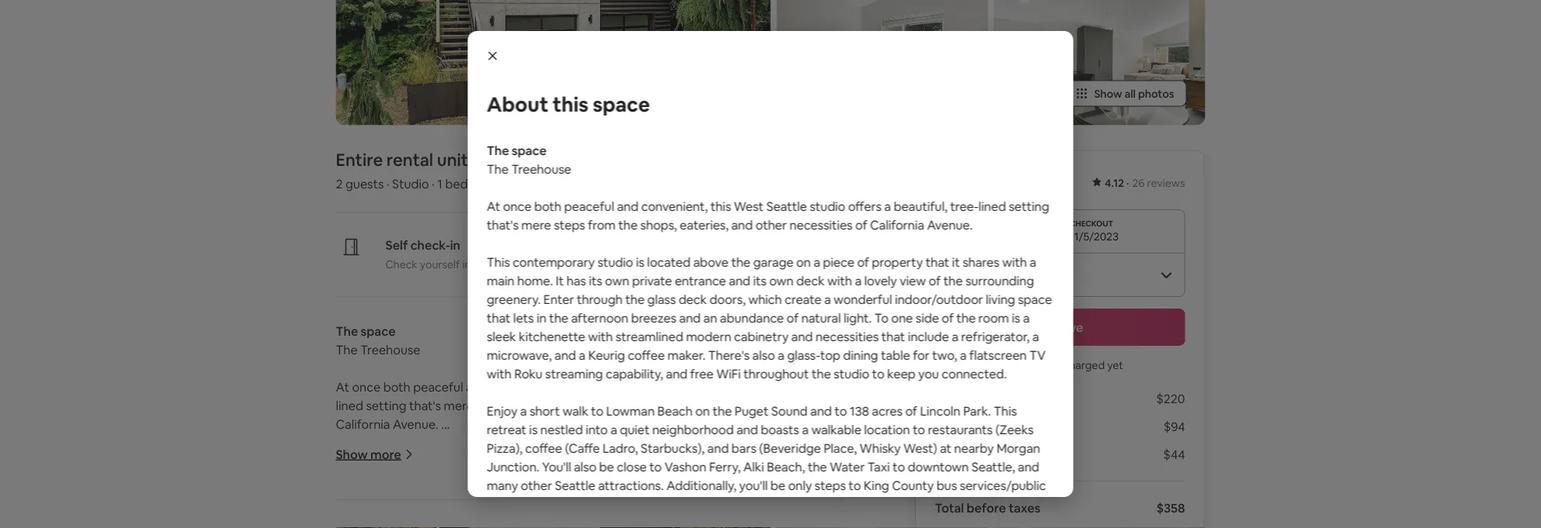 Task type: vqa. For each thing, say whether or not it's contained in the screenshot.
has inside the This contemporary studio is located above the garage on a piece of property that it shares with a main home. It has its own private entrance and its own deck with a lovely view of the surrounding greenery. Enter through the glass deck doors, which create a wonderful indoor/outdoor living space that lets in the afternoon breezes and an abundance of natural light. To one side of the room is a sleek kitchenette with streamlined modern cabinetry and necessities that include a refrigerator, a microwave, and a Keurig coffee maker. There's also a glass-top dining table for two, a flatscreen TV with Roku streaming capability, and free WiFi throughout the studio to keep you connected.
yes



Task type: describe. For each thing, give the bounding box(es) containing it.
above for this contemporary studio is located above the garage on a piece of property that it shares with a main home. it has its own private entrance and its own deck with a lovel
[[542, 492, 578, 508]]

peaceful for at once both peaceful and convenient, this west seattle studio offers a beautiful, tree-lined setting that's mere steps from the shops, eateries, and other necessities of california avenue.
[[564, 198, 614, 214]]

the space
[[486, 142, 546, 158]]

a inside at once both peaceful and convenient, this west seattle studio offers a beautiful, tree- lined setting that's mere steps from the shops, eateries, and other necessities of california avenue.
[[733, 380, 740, 396]]

walk
[[562, 403, 588, 419]]

reviews
[[1147, 176, 1185, 190]]

entire rental unit hosted by vacasa western washington
[[336, 149, 786, 171]]

ladro,
[[602, 441, 638, 457]]

in inside this contemporary studio is located above the garage on a piece of property that it shares with a main home. it has its own private entrance and its own deck with a lovely view of the surrounding greenery. enter through the glass deck doors, which create a wonderful indoor/outdoor living space that lets in the afternoon breezes and an abundance of natural light. to one side of the room is a sleek kitchenette with streamlined modern cabinetry and necessities that include a refrigerator, a microwave, and a keurig coffee maker. there's also a glass-top dining table for two, a flatscreen tv with roku streaming capability, and free wifi throughout the studio to keep you connected.
[[536, 310, 546, 326]]

to up into
[[591, 403, 603, 419]]

0 vertical spatial this
[[552, 92, 588, 118]]

necessities for at once both peaceful and convenient, this west seattle studio offers a beautiful, tree-lined setting that's mere steps from the shops, eateries, and other necessities of california avenue.
[[789, 217, 852, 233]]

1 horizontal spatial ·
[[432, 176, 435, 192]]

from for at once both peaceful and convenient, this west seattle studio offers a beautiful, tree- lined setting that's mere steps from the shops, eateries, and other necessities of california avenue.
[[510, 398, 538, 414]]

which
[[748, 292, 782, 307]]

a up the "create"
[[813, 254, 820, 270]]

a down vashon
[[663, 492, 669, 508]]

streamlined
[[615, 329, 683, 345]]

surrounding
[[965, 273, 1034, 289]]

it for this contemporary studio is located above the garage on a piece of property that it shares with a main home. it has its own private entrance and its own deck with a lovely view of the surrounding greenery. enter through the glass deck doors, which create a wonderful indoor/outdoor living space that lets in the afternoon breezes and an abundance of natural light. to one side of the room is a sleek kitchenette with streamlined modern cabinetry and necessities that include a refrigerator, a microwave, and a keurig coffee maker. there's also a glass-top dining table for two, a flatscreen tv with roku streaming capability, and free wifi throughout the studio to keep you connected.
[[952, 254, 960, 270]]

bus
[[936, 478, 957, 494]]

treehouse inside the space the treehouse
[[360, 343, 420, 358]]

microwave,
[[486, 347, 552, 363]]

its down many
[[514, 510, 528, 526]]

woodland studio | deck | kitchenettedog friendly image 5 image
[[994, 0, 1206, 125]]

it for this contemporary studio is located above the garage on a piece of property that it shares with a main home. it has its own private entrance and its own deck with a lovely view of the surrounding greenery. enter through the glass deck doors, which create a wonderful indoor/outdoor living space that lets in the afternoon breezes and an abundance of natural light. to one side of the room is a sleek kitchenette with streamlined modern cabinetry and necessities that include a refrigerator, a microwave, and a keurig coffee maker. there's also a glass-top dining table for two, a flatscreen tv with roku streaming capability, and free wifi throughout the studio to keep you connected.
[[555, 273, 564, 289]]

necessities inside this contemporary studio is located above the garage on a piece of property that it shares with a main home. it has its own private entrance and its own deck with a lovely view of the surrounding greenery. enter through the glass deck doors, which create a wonderful indoor/outdoor living space that lets in the afternoon breezes and an abundance of natural light. to one side of the room is a sleek kitchenette with streamlined modern cabinetry and necessities that include a refrigerator, a microwave, and a keurig coffee maker. there's also a glass-top dining table for two, a flatscreen tv with roku streaming capability, and free wifi throughout the studio to keep you connected.
[[815, 329, 878, 345]]

sleek
[[486, 329, 516, 345]]

tree- for at once both peaceful and convenient, this west seattle studio offers a beautiful, tree- lined setting that's mere steps from the shops, eateries, and other necessities of california avenue.
[[799, 380, 828, 396]]

1 1 from the left
[[437, 176, 443, 192]]

entrance for this contemporary studio is located above the garage on a piece of property that it shares with a main home. it has its own private entrance and its own deck with a lovel
[[600, 510, 652, 526]]

is inside the enjoy a short walk to lowman beach on the puget sound and to 138 acres of lincoln park. this retreat is nestled into a quiet neighborhood and boasts a walkable location to restaurants (zeeks pizza), coffee (caffe ladro, starbucks), and bars (beveridge place, whisky west) at nearby morgan junction. you'll also be close to vashon ferry, alki beach, the water taxi to downtown seattle, and many other seattle attractions. additionally, you'll be only steps to king county bus services/public transit!
[[529, 422, 537, 438]]

of inside the at once both peaceful and convenient, this west seattle studio offers a beautiful, tree-lined setting that's mere steps from the shops, eateries, and other necessities of california avenue.
[[855, 217, 867, 233]]

piece for this contemporary studio is located above the garage on a piece of property that it shares with a main home. it has its own private entrance and its own deck with a lovely view of the surrounding greenery. enter through the glass deck doors, which create a wonderful indoor/outdoor living space that lets in the afternoon breezes and an abundance of natural light. to one side of the room is a sleek kitchenette with streamlined modern cabinetry and necessities that include a refrigerator, a microwave, and a keurig coffee maker. there's also a glass-top dining table for two, a flatscreen tv with roku streaming capability, and free wifi throughout the studio to keep you connected.
[[823, 254, 854, 270]]

studio inside the at once both peaceful and convenient, this west seattle studio offers a beautiful, tree-lined setting that's mere steps from the shops, eateries, and other necessities of california avenue.
[[809, 198, 845, 214]]

roku
[[514, 366, 542, 382]]

entrance for this contemporary studio is located above the garage on a piece of property that it shares with a main home. it has its own private entrance and its own deck with a lovely view of the surrounding greenery. enter through the glass deck doors, which create a wonderful indoor/outdoor living space that lets in the afternoon breezes and an abundance of natural light. to one side of the room is a sleek kitchenette with streamlined modern cabinetry and necessities that include a refrigerator, a microwave, and a keurig coffee maker. there's also a glass-top dining table for two, a flatscreen tv with roku streaming capability, and free wifi throughout the studio to keep you connected.
[[675, 273, 726, 289]]

show more button
[[336, 447, 414, 463]]

through
[[577, 292, 622, 307]]

at once both peaceful and convenient, this west seattle studio offers a beautiful, tree- lined setting that's mere steps from the shops, eateries, and other necessities of california avenue.
[[336, 380, 828, 433]]

starbucks),
[[641, 441, 704, 457]]

boasts
[[761, 422, 799, 438]]

above for this contemporary studio is located above the garage on a piece of property that it shares with a main home. it has its own private entrance and its own deck with a lovely view of the surrounding greenery. enter through the glass deck doors, which create a wonderful indoor/outdoor living space that lets in the afternoon breezes and an abundance of natural light. to one side of the room is a sleek kitchenette with streamlined modern cabinetry and necessities that include a refrigerator, a microwave, and a keurig coffee maker. there's also a glass-top dining table for two, a flatscreen tv with roku streaming capability, and free wifi throughout the studio to keep you connected.
[[693, 254, 728, 270]]

1 vertical spatial 2
[[972, 391, 979, 407]]

west)
[[903, 441, 937, 457]]

lowman
[[606, 403, 654, 419]]

at for at once both peaceful and convenient, this west seattle studio offers a beautiful, tree-lined setting that's mere steps from the shops, eateries, and other necessities of california avenue.
[[486, 198, 500, 214]]

a inside the at once both peaceful and convenient, this west seattle studio offers a beautiful, tree-lined setting that's mere steps from the shops, eateries, and other necessities of california avenue.
[[884, 198, 891, 214]]

beach
[[657, 403, 692, 419]]

show all photos button
[[1063, 80, 1187, 107]]

$110
[[935, 391, 960, 407]]

a up natural
[[824, 292, 831, 307]]

only
[[788, 478, 812, 494]]

a down "show more" button
[[403, 510, 410, 526]]

shops, for at once both peaceful and convenient, this west seattle studio offers a beautiful, tree-lined setting that's mere steps from the shops, eateries, and other necessities of california avenue.
[[640, 217, 677, 233]]

nearby
[[954, 441, 994, 457]]

it for this contemporary studio is located above the garage on a piece of property that it shares with a main home. it has its own private entrance and its own deck with a lovel
[[481, 510, 489, 526]]

with down more
[[375, 510, 400, 526]]

it for this contemporary studio is located above the garage on a piece of property that it shares with a main home. it has its own private entrance and its own deck with a lovel
[[801, 492, 809, 508]]

room
[[978, 310, 1009, 326]]

view
[[900, 273, 926, 289]]

a right two,
[[960, 347, 966, 363]]

a up '(beveridge'
[[802, 422, 808, 438]]

bath
[[484, 176, 511, 192]]

about this space
[[486, 92, 650, 118]]

that inside this contemporary studio is located above the garage on a piece of property that it shares with a main home. it has its own private entrance and its own deck with a lovel
[[775, 492, 799, 508]]

a up the throughout
[[777, 347, 784, 363]]

service
[[977, 447, 1017, 463]]

also inside the enjoy a short walk to lowman beach on the puget sound and to 138 acres of lincoln park. this retreat is nestled into a quiet neighborhood and boasts a walkable location to restaurants (zeeks pizza), coffee (caffe ladro, starbucks), and bars (beveridge place, whisky west) at nearby morgan junction. you'll also be close to vashon ferry, alki beach, the water taxi to downtown seattle, and many other seattle attractions. additionally, you'll be only steps to king county bus services/public transit!
[[574, 459, 596, 475]]

indoor/outdoor
[[895, 292, 983, 307]]

mere for at once both peaceful and convenient, this west seattle studio offers a beautiful, tree- lined setting that's mere steps from the shops, eateries, and other necessities of california avenue.
[[444, 398, 474, 414]]

a up two,
[[952, 329, 958, 345]]

2 vertical spatial be
[[770, 478, 785, 494]]

is right room
[[1012, 310, 1020, 326]]

contemporary for this contemporary studio is located above the garage on a piece of property that it shares with a main home. it has its own private entrance and its own deck with a lovel
[[362, 492, 444, 508]]

for
[[913, 347, 929, 363]]

by
[[532, 149, 552, 171]]

mere for at once both peaceful and convenient, this west seattle studio offers a beautiful, tree-lined setting that's mere steps from the shops, eateries, and other necessities of california avenue.
[[521, 217, 551, 233]]

necessities for at once both peaceful and convenient, this west seattle studio offers a beautiful, tree- lined setting that's mere steps from the shops, eateries, and other necessities of california avenue.
[[712, 398, 775, 414]]

services/public
[[960, 478, 1046, 494]]

the inside self check-in check yourself in with the lockbox.
[[497, 257, 514, 271]]

x
[[963, 391, 969, 407]]

maker.
[[667, 347, 705, 363]]

private for this contemporary studio is located above the garage on a piece of property that it shares with a main home. it has its own private entrance and its own deck with a lovely view of the surrounding greenery. enter through the glass deck doors, which create a wonderful indoor/outdoor living space that lets in the afternoon breezes and an abundance of natural light. to one side of the room is a sleek kitchenette with streamlined modern cabinetry and necessities that include a refrigerator, a microwave, and a keurig coffee maker. there's also a glass-top dining table for two, a flatscreen tv with roku streaming capability, and free wifi throughout the studio to keep you connected.
[[632, 273, 672, 289]]

many
[[486, 478, 518, 494]]

cleaning
[[935, 419, 985, 435]]

the inside the at once both peaceful and convenient, this west seattle studio offers a beautiful, tree-lined setting that's mere steps from the shops, eateries, and other necessities of california avenue.
[[618, 217, 637, 233]]

the inside at once both peaceful and convenient, this west seattle studio offers a beautiful, tree- lined setting that's mere steps from the shops, eateries, and other necessities of california avenue.
[[541, 398, 560, 414]]

retreat
[[486, 422, 526, 438]]

cleaning fee
[[935, 419, 1007, 435]]

wifi
[[716, 366, 741, 382]]

with up surrounding
[[1002, 254, 1027, 270]]

main for this contemporary studio is located above the garage on a piece of property that it shares with a main home. it has its own private entrance and its own deck with a lovely view of the surrounding greenery. enter through the glass deck doors, which create a wonderful indoor/outdoor living space that lets in the afternoon breezes and an abundance of natural light. to one side of the room is a sleek kitchenette with streamlined modern cabinetry and necessities that include a refrigerator, a microwave, and a keurig coffee maker. there's also a glass-top dining table for two, a flatscreen tv with roku streaming capability, and free wifi throughout the studio to keep you connected.
[[486, 273, 514, 289]]

lovely
[[864, 273, 897, 289]]

2 horizontal spatial ·
[[1127, 176, 1129, 190]]

steps for at once both peaceful and convenient, this west seattle studio offers a beautiful, tree-lined setting that's mere steps from the shops, eateries, and other necessities of california avenue.
[[554, 217, 585, 233]]

1 horizontal spatial in
[[462, 257, 471, 271]]

this inside the enjoy a short walk to lowman beach on the puget sound and to 138 acres of lincoln park. this retreat is nestled into a quiet neighborhood and boasts a walkable location to restaurants (zeeks pizza), coffee (caffe ladro, starbucks), and bars (beveridge place, whisky west) at nearby morgan junction. you'll also be close to vashon ferry, alki beach, the water taxi to downtown seattle, and many other seattle attractions. additionally, you'll be only steps to king county bus services/public transit!
[[993, 403, 1017, 419]]

won't
[[1018, 359, 1046, 373]]

other inside the enjoy a short walk to lowman beach on the puget sound and to 138 acres of lincoln park. this retreat is nestled into a quiet neighborhood and boasts a walkable location to restaurants (zeeks pizza), coffee (caffe ladro, starbucks), and bars (beveridge place, whisky west) at nearby morgan junction. you'll also be close to vashon ferry, alki beach, the water taxi to downtown seattle, and many other seattle attractions. additionally, you'll be only steps to king county bus services/public transit!
[[521, 478, 552, 494]]

this for at once both peaceful and convenient, this west seattle studio offers a beautiful, tree-lined setting that's mere steps from the shops, eateries, and other necessities of california avenue.
[[710, 198, 731, 214]]

pizza),
[[486, 441, 522, 457]]

0 horizontal spatial ·
[[387, 176, 389, 192]]

seattle,
[[971, 459, 1015, 475]]

you'll
[[739, 478, 768, 494]]

0 horizontal spatial be
[[599, 459, 614, 475]]

garage for this contemporary studio is located above the garage on a piece of property that it shares with a main home. it has its own private entrance and its own deck with a lovely view of the surrounding greenery. enter through the glass deck doors, which create a wonderful indoor/outdoor living space that lets in the afternoon breezes and an abundance of natural light. to one side of the room is a sleek kitchenette with streamlined modern cabinetry and necessities that include a refrigerator, a microwave, and a keurig coffee maker. there's also a glass-top dining table for two, a flatscreen tv with roku streaming capability, and free wifi throughout the studio to keep you connected.
[[753, 254, 793, 270]]

walkable
[[811, 422, 861, 438]]

top
[[820, 347, 840, 363]]

kitchenette
[[519, 329, 585, 345]]

the for the space the treehouse
[[336, 324, 358, 340]]

check-
[[410, 238, 450, 254]]

to down 'water'
[[848, 478, 861, 494]]

is up breezes
[[636, 254, 644, 270]]

2 guests · studio · 1 bed
[[336, 176, 468, 192]]

two,
[[932, 347, 957, 363]]

of inside the enjoy a short walk to lowman beach on the puget sound and to 138 acres of lincoln park. this retreat is nestled into a quiet neighborhood and boasts a walkable location to restaurants (zeeks pizza), coffee (caffe ladro, starbucks), and bars (beveridge place, whisky west) at nearby morgan junction. you'll also be close to vashon ferry, alki beach, the water taxi to downtown seattle, and many other seattle attractions. additionally, you'll be only steps to king county bus services/public transit!
[[905, 403, 917, 419]]

shares for this contemporary studio is located above the garage on a piece of property that it shares with a main home. it has its own private entrance and its own deck with a lovely view of the surrounding greenery. enter through the glass deck doors, which create a wonderful indoor/outdoor living space that lets in the afternoon breezes and an abundance of natural light. to one side of the room is a sleek kitchenette with streamlined modern cabinetry and necessities that include a refrigerator, a microwave, and a keurig coffee maker. there's also a glass-top dining table for two, a flatscreen tv with roku streaming capability, and free wifi throughout the studio to keep you connected.
[[962, 254, 999, 270]]

its down additionally,
[[679, 510, 692, 526]]

from for at once both peaceful and convenient, this west seattle studio offers a beautiful, tree-lined setting that's mere steps from the shops, eateries, and other necessities of california avenue.
[[588, 217, 615, 233]]

to right taxi
[[892, 459, 905, 475]]

seattle inside the enjoy a short walk to lowman beach on the puget sound and to 138 acres of lincoln park. this retreat is nestled into a quiet neighborhood and boasts a walkable location to restaurants (zeeks pizza), coffee (caffe ladro, starbucks), and bars (beveridge place, whisky west) at nearby morgan junction. you'll also be close to vashon ferry, alki beach, the water taxi to downtown seattle, and many other seattle attractions. additionally, you'll be only steps to king county bus services/public transit!
[[555, 478, 595, 494]]

all
[[1125, 87, 1136, 101]]

with down 'afternoon'
[[588, 329, 613, 345]]

additionally,
[[666, 478, 736, 494]]

check
[[386, 257, 418, 271]]

living
[[986, 292, 1015, 307]]

capability,
[[605, 366, 663, 382]]

a right into
[[610, 422, 617, 438]]

you won't be charged yet
[[997, 359, 1124, 373]]

is inside this contemporary studio is located above the garage on a piece of property that it shares with a main home. it has its own private entrance and its own deck with a lovel
[[485, 492, 494, 508]]

on inside the enjoy a short walk to lowman beach on the puget sound and to 138 acres of lincoln park. this retreat is nestled into a quiet neighborhood and boasts a walkable location to restaurants (zeeks pizza), coffee (caffe ladro, starbucks), and bars (beveridge place, whisky west) at nearby morgan junction. you'll also be close to vashon ferry, alki beach, the water taxi to downtown seattle, and many other seattle attractions. additionally, you'll be only steps to king county bus services/public transit!
[[695, 403, 710, 419]]

this contemporary studio is located above the garage on a piece of property that it shares with a main home. it has its own private entrance and its own deck with a lovely view of the surrounding greenery. enter through the glass deck doors, which create a wonderful indoor/outdoor living space that lets in the afternoon breezes and an abundance of natural light. to one side of the room is a sleek kitchenette with streamlined modern cabinetry and necessities that include a refrigerator, a microwave, and a keurig coffee maker. there's also a glass-top dining table for two, a flatscreen tv with roku streaming capability, and free wifi throughout the studio to keep you connected.
[[486, 254, 1052, 382]]

create
[[784, 292, 821, 307]]

streaming
[[545, 366, 603, 382]]

space up vacasa
[[592, 92, 650, 118]]

restaurants
[[928, 422, 993, 438]]

west for at once both peaceful and convenient, this west seattle studio offers a beautiful, tree- lined setting that's mere steps from the shops, eateries, and other necessities of california avenue.
[[583, 380, 613, 396]]

this for this contemporary studio is located above the garage on a piece of property that it shares with a main home. it has its own private entrance and its own deck with a lovel
[[336, 492, 359, 508]]

show more
[[336, 447, 401, 463]]

that's for at once both peaceful and convenient, this west seattle studio offers a beautiful, tree-lined setting that's mere steps from the shops, eateries, and other necessities of california avenue.
[[486, 217, 518, 233]]

with down you'll
[[753, 510, 778, 526]]

convenient, for at once both peaceful and convenient, this west seattle studio offers a beautiful, tree-lined setting that's mere steps from the shops, eateries, and other necessities of california avenue.
[[641, 198, 708, 214]]

charged
[[1063, 359, 1105, 373]]

space up the treehouse
[[511, 142, 546, 158]]

tree- for at once both peaceful and convenient, this west seattle studio offers a beautiful, tree-lined setting that's mere steps from the shops, eateries, and other necessities of california avenue.
[[950, 198, 978, 214]]

west for at once both peaceful and convenient, this west seattle studio offers a beautiful, tree-lined setting that's mere steps from the shops, eateries, and other necessities of california avenue.
[[734, 198, 763, 214]]

located for this contemporary studio is located above the garage on a piece of property that it shares with a main home. it has its own private entrance and its own deck with a lovel
[[496, 492, 540, 508]]

26
[[1132, 176, 1145, 190]]

(caffe
[[565, 441, 600, 457]]

show for show all photos
[[1094, 87, 1122, 101]]

that up view
[[925, 254, 949, 270]]

shops, for at once both peaceful and convenient, this west seattle studio offers a beautiful, tree- lined setting that's mere steps from the shops, eateries, and other necessities of california avenue.
[[563, 398, 600, 414]]

coffee inside this contemporary studio is located above the garage on a piece of property that it shares with a main home. it has its own private entrance and its own deck with a lovely view of the surrounding greenery. enter through the glass deck doors, which create a wonderful indoor/outdoor living space that lets in the afternoon breezes and an abundance of natural light. to one side of the room is a sleek kitchenette with streamlined modern cabinetry and necessities that include a refrigerator, a microwave, and a keurig coffee maker. there's also a glass-top dining table for two, a flatscreen tv with roku streaming capability, and free wifi throughout the studio to keep you connected.
[[628, 347, 665, 363]]

self
[[386, 238, 408, 254]]

other for at once both peaceful and convenient, this west seattle studio offers a beautiful, tree- lined setting that's mere steps from the shops, eateries, and other necessities of california avenue.
[[678, 398, 709, 414]]

$44
[[1163, 447, 1185, 463]]

a up "wonderful"
[[855, 273, 861, 289]]

garage for this contemporary studio is located above the garage on a piece of property that it shares with a main home. it has its own private entrance and its own deck with a lovel
[[602, 492, 643, 508]]

puget
[[734, 403, 768, 419]]

this for at once both peaceful and convenient, this west seattle studio offers a beautiful, tree- lined setting that's mere steps from the shops, eateries, and other necessities of california avenue.
[[560, 380, 580, 396]]

to right close
[[649, 459, 662, 475]]

you
[[918, 366, 939, 382]]

1 bath
[[476, 176, 511, 192]]

to inside this contemporary studio is located above the garage on a piece of property that it shares with a main home. it has its own private entrance and its own deck with a lovely view of the surrounding greenery. enter through the glass deck doors, which create a wonderful indoor/outdoor living space that lets in the afternoon breezes and an abundance of natural light. to one side of the room is a sleek kitchenette with streamlined modern cabinetry and necessities that include a refrigerator, a microwave, and a keurig coffee maker. there's also a glass-top dining table for two, a flatscreen tv with roku streaming capability, and free wifi throughout the studio to keep you connected.
[[872, 366, 884, 382]]

reserve
[[1037, 320, 1084, 336]]

studio inside at once both peaceful and convenient, this west seattle studio offers a beautiful, tree- lined setting that's mere steps from the shops, eateries, and other necessities of california avenue.
[[659, 380, 695, 396]]

a left short
[[520, 403, 527, 419]]

california for at once both peaceful and convenient, this west seattle studio offers a beautiful, tree- lined setting that's mere steps from the shops, eateries, and other necessities of california avenue.
[[336, 417, 390, 433]]

lined for at once both peaceful and convenient, this west seattle studio offers a beautiful, tree- lined setting that's mere steps from the shops, eateries, and other necessities of california avenue.
[[336, 398, 363, 414]]

property for this contemporary studio is located above the garage on a piece of property that it shares with a main home. it has its own private entrance and its own deck with a lovel
[[721, 492, 772, 508]]

also inside this contemporary studio is located above the garage on a piece of property that it shares with a main home. it has its own private entrance and its own deck with a lovely view of the surrounding greenery. enter through the glass deck doors, which create a wonderful indoor/outdoor living space that lets in the afternoon breezes and an abundance of natural light. to one side of the room is a sleek kitchenette with streamlined modern cabinetry and necessities that include a refrigerator, a microwave, and a keurig coffee maker. there's also a glass-top dining table for two, a flatscreen tv with roku streaming capability, and free wifi throughout the studio to keep you connected.
[[752, 347, 775, 363]]

beautiful, for at once both peaceful and convenient, this west seattle studio offers a beautiful, tree- lined setting that's mere steps from the shops, eateries, and other necessities of california avenue.
[[743, 380, 797, 396]]

junction.
[[486, 459, 539, 475]]

$358
[[1157, 501, 1185, 516]]

seattle for at once both peaceful and convenient, this west seattle studio offers a beautiful, tree- lined setting that's mere steps from the shops, eateries, and other necessities of california avenue.
[[615, 380, 656, 396]]

at once both peaceful and convenient, this west seattle studio offers a beautiful, tree-lined setting that's mere steps from the shops, eateries, and other necessities of california avenue.
[[486, 198, 1049, 233]]

enjoy
[[486, 403, 517, 419]]

with down the microwave,
[[486, 366, 511, 382]]

studio
[[392, 176, 429, 192]]

the inside this contemporary studio is located above the garage on a piece of property that it shares with a main home. it has its own private entrance and its own deck with a lovel
[[580, 492, 600, 508]]

woodland studio | deck | kitchenettedog friendly image 1 image
[[336, 0, 771, 125]]

to up west)
[[913, 422, 925, 438]]

a up tv
[[1032, 329, 1039, 345]]

show for show more
[[336, 447, 368, 463]]

its up which
[[753, 273, 766, 289]]

1 vertical spatial deck
[[678, 292, 707, 307]]

4.12 · 26 reviews
[[1105, 176, 1185, 190]]



Task type: locate. For each thing, give the bounding box(es) containing it.
downtown
[[908, 459, 969, 475]]

has
[[566, 273, 586, 289], [492, 510, 512, 526]]

throughout
[[743, 366, 809, 382]]

into
[[585, 422, 608, 438]]

1 horizontal spatial west
[[734, 198, 763, 214]]

to left 138
[[834, 403, 847, 419]]

0 vertical spatial beautiful,
[[894, 198, 947, 214]]

refrigerator,
[[961, 329, 1029, 345]]

0 horizontal spatial 1
[[437, 176, 443, 192]]

space inside the space the treehouse
[[361, 324, 396, 340]]

main for this contemporary studio is located above the garage on a piece of property that it shares with a main home. it has its own private entrance and its own deck with a lovel
[[412, 510, 440, 526]]

eateries, inside at once both peaceful and convenient, this west seattle studio offers a beautiful, tree- lined setting that's mere steps from the shops, eateries, and other necessities of california avenue.
[[602, 398, 651, 414]]

it
[[952, 254, 960, 270], [801, 492, 809, 508]]

0 vertical spatial in
[[450, 238, 460, 254]]

water
[[829, 459, 865, 475]]

1 vertical spatial on
[[695, 403, 710, 419]]

its up the through
[[589, 273, 602, 289]]

you'll
[[542, 459, 571, 475]]

own down additionally,
[[695, 510, 719, 526]]

convenient, inside the at once both peaceful and convenient, this west seattle studio offers a beautiful, tree-lined setting that's mere steps from the shops, eateries, and other necessities of california avenue.
[[641, 198, 708, 214]]

property inside this contemporary studio is located above the garage on a piece of property that it shares with a main home. it has its own private entrance and its own deck with a lovely view of the surrounding greenery. enter through the glass deck doors, which create a wonderful indoor/outdoor living space that lets in the afternoon breezes and an abundance of natural light. to one side of the room is a sleek kitchenette with streamlined modern cabinetry and necessities that include a refrigerator, a microwave, and a keurig coffee maker. there's also a glass-top dining table for two, a flatscreen tv with roku streaming capability, and free wifi throughout the studio to keep you connected.
[[872, 254, 923, 270]]

be
[[1048, 359, 1061, 373], [599, 459, 614, 475], [770, 478, 785, 494]]

1 horizontal spatial garage
[[753, 254, 793, 270]]

once for at once both peaceful and convenient, this west seattle studio offers a beautiful, tree-lined setting that's mere steps from the shops, eateries, and other necessities of california avenue.
[[503, 198, 531, 214]]

has inside this contemporary studio is located above the garage on a piece of property that it shares with a main home. it has its own private entrance and its own deck with a lovel
[[492, 510, 512, 526]]

shares for this contemporary studio is located above the garage on a piece of property that it shares with a main home. it has its own private entrance and its own deck with a lovel
[[336, 510, 373, 526]]

deck up the "create"
[[796, 273, 824, 289]]

offers inside the at once both peaceful and convenient, this west seattle studio offers a beautiful, tree-lined setting that's mere steps from the shops, eateries, and other necessities of california avenue.
[[848, 198, 881, 214]]

total
[[935, 501, 964, 516]]

with
[[1002, 254, 1027, 270], [473, 257, 495, 271], [827, 273, 852, 289], [588, 329, 613, 345], [486, 366, 511, 382], [375, 510, 400, 526], [753, 510, 778, 526]]

it inside this contemporary studio is located above the garage on a piece of property that it shares with a main home. it has its own private entrance and its own deck with a lovel
[[801, 492, 809, 508]]

mere inside the at once both peaceful and convenient, this west seattle studio offers a beautiful, tree-lined setting that's mere steps from the shops, eateries, and other necessities of california avenue.
[[521, 217, 551, 233]]

shops, inside at once both peaceful and convenient, this west seattle studio offers a beautiful, tree- lined setting that's mere steps from the shops, eateries, and other necessities of california avenue.
[[563, 398, 600, 414]]

airbnb
[[935, 447, 974, 463]]

it up enter
[[555, 273, 564, 289]]

treehouse inside about this space dialog
[[511, 161, 571, 177]]

avenue. for at once both peaceful and convenient, this west seattle studio offers a beautiful, tree- lined setting that's mere steps from the shops, eateries, and other necessities of california avenue.
[[393, 417, 439, 433]]

necessities
[[789, 217, 852, 233], [815, 329, 878, 345], [712, 398, 775, 414]]

private inside this contemporary studio is located above the garage on a piece of property that it shares with a main home. it has its own private entrance and its own deck with a lovel
[[558, 510, 598, 526]]

1 vertical spatial be
[[599, 459, 614, 475]]

shops, inside the at once both peaceful and convenient, this west seattle studio offers a beautiful, tree-lined setting that's mere steps from the shops, eateries, and other necessities of california avenue.
[[640, 217, 677, 233]]

avenue. for at once both peaceful and convenient, this west seattle studio offers a beautiful, tree-lined setting that's mere steps from the shops, eateries, and other necessities of california avenue.
[[927, 217, 973, 233]]

necessities inside the at once both peaceful and convenient, this west seattle studio offers a beautiful, tree-lined setting that's mere steps from the shops, eateries, and other necessities of california avenue.
[[789, 217, 852, 233]]

1 horizontal spatial mere
[[521, 217, 551, 233]]

garage down close
[[602, 492, 643, 508]]

glass-
[[787, 347, 820, 363]]

flatscreen
[[969, 347, 1027, 363]]

offers down there's
[[697, 380, 731, 396]]

located for this contemporary studio is located above the garage on a piece of property that it shares with a main home. it has its own private entrance and its own deck with a lovely view of the surrounding greenery. enter through the glass deck doors, which create a wonderful indoor/outdoor living space that lets in the afternoon breezes and an abundance of natural light. to one side of the room is a sleek kitchenette with streamlined modern cabinetry and necessities that include a refrigerator, a microwave, and a keurig coffee maker. there's also a glass-top dining table for two, a flatscreen tv with roku streaming capability, and free wifi throughout the studio to keep you connected.
[[647, 254, 690, 270]]

entrance up the doors, on the left
[[675, 273, 726, 289]]

0 horizontal spatial both
[[383, 380, 411, 396]]

offers up lovely
[[848, 198, 881, 214]]

1 horizontal spatial california
[[870, 217, 924, 233]]

this contemporary studio is located above the garage on a piece of property that it shares with a main home. it has its own private entrance and its own deck with a lovel
[[336, 492, 830, 529]]

hosted
[[472, 149, 529, 171]]

steps inside the at once both peaceful and convenient, this west seattle studio offers a beautiful, tree-lined setting that's mere steps from the shops, eateries, and other necessities of california avenue.
[[554, 217, 585, 233]]

contemporary inside this contemporary studio is located above the garage on a piece of property that it shares with a main home. it has its own private entrance and its own deck with a lovely view of the surrounding greenery. enter through the glass deck doors, which create a wonderful indoor/outdoor living space that lets in the afternoon breezes and an abundance of natural light. to one side of the room is a sleek kitchenette with streamlined modern cabinetry and necessities that include a refrigerator, a microwave, and a keurig coffee maker. there's also a glass-top dining table for two, a flatscreen tv with roku streaming capability, and free wifi throughout the studio to keep you connected.
[[512, 254, 595, 270]]

0 vertical spatial also
[[752, 347, 775, 363]]

0 horizontal spatial contemporary
[[362, 492, 444, 508]]

it inside this contemporary studio is located above the garage on a piece of property that it shares with a main home. it has its own private entrance and its own deck with a lovel
[[481, 510, 489, 526]]

shares inside this contemporary studio is located above the garage on a piece of property that it shares with a main home. it has its own private entrance and its own deck with a lovely view of the surrounding greenery. enter through the glass deck doors, which create a wonderful indoor/outdoor living space that lets in the afternoon breezes and an abundance of natural light. to one side of the room is a sleek kitchenette with streamlined modern cabinetry and necessities that include a refrigerator, a microwave, and a keurig coffee maker. there's also a glass-top dining table for two, a flatscreen tv with roku streaming capability, and free wifi throughout the studio to keep you connected.
[[962, 254, 999, 270]]

beautiful, up puget
[[743, 380, 797, 396]]

steps for at once both peaceful and convenient, this west seattle studio offers a beautiful, tree- lined setting that's mere steps from the shops, eateries, and other necessities of california avenue.
[[476, 398, 508, 414]]

main inside this contemporary studio is located above the garage on a piece of property that it shares with a main home. it has its own private entrance and its own deck with a lovel
[[412, 510, 440, 526]]

in right lets
[[536, 310, 546, 326]]

$94
[[1164, 419, 1185, 435]]

that down beach,
[[775, 492, 799, 508]]

coffee inside the enjoy a short walk to lowman beach on the puget sound and to 138 acres of lincoln park. this retreat is nestled into a quiet neighborhood and boasts a walkable location to restaurants (zeeks pizza), coffee (caffe ladro, starbucks), and bars (beveridge place, whisky west) at nearby morgan junction. you'll also be close to vashon ferry, alki beach, the water taxi to downtown seattle, and many other seattle attractions. additionally, you'll be only steps to king county bus services/public transit!
[[525, 441, 562, 457]]

you
[[997, 359, 1015, 373]]

private inside this contemporary studio is located above the garage on a piece of property that it shares with a main home. it has its own private entrance and its own deck with a lovely view of the surrounding greenery. enter through the glass deck doors, which create a wonderful indoor/outdoor living space that lets in the afternoon breezes and an abundance of natural light. to one side of the room is a sleek kitchenette with streamlined modern cabinetry and necessities that include a refrigerator, a microwave, and a keurig coffee maker. there's also a glass-top dining table for two, a flatscreen tv with roku streaming capability, and free wifi throughout the studio to keep you connected.
[[632, 273, 672, 289]]

doors,
[[709, 292, 745, 307]]

that up table on the bottom right
[[881, 329, 905, 345]]

contemporary up enter
[[512, 254, 595, 270]]

western washington
[[617, 149, 786, 171]]

1 vertical spatial both
[[383, 380, 411, 396]]

location
[[864, 422, 910, 438]]

at
[[486, 198, 500, 214], [336, 380, 349, 396]]

include
[[908, 329, 949, 345]]

other up neighborhood at the bottom of the page
[[678, 398, 709, 414]]

other inside at once both peaceful and convenient, this west seattle studio offers a beautiful, tree- lined setting that's mere steps from the shops, eateries, and other necessities of california avenue.
[[678, 398, 709, 414]]

this inside this contemporary studio is located above the garage on a piece of property that it shares with a main home. it has its own private entrance and its own deck with a lovely view of the surrounding greenery. enter through the glass deck doors, which create a wonderful indoor/outdoor living space that lets in the afternoon breezes and an abundance of natural light. to one side of the room is a sleek kitchenette with streamlined modern cabinetry and necessities that include a refrigerator, a microwave, and a keurig coffee maker. there's also a glass-top dining table for two, a flatscreen tv with roku streaming capability, and free wifi throughout the studio to keep you connected.
[[486, 254, 510, 270]]

home. inside this contemporary studio is located above the garage on a piece of property that it shares with a main home. it has its own private entrance and its own deck with a lovel
[[443, 510, 479, 526]]

contemporary
[[512, 254, 595, 270], [362, 492, 444, 508]]

rental
[[387, 149, 433, 171]]

space inside this contemporary studio is located above the garage on a piece of property that it shares with a main home. it has its own private entrance and its own deck with a lovely view of the surrounding greenery. enter through the glass deck doors, which create a wonderful indoor/outdoor living space that lets in the afternoon breezes and an abundance of natural light. to one side of the room is a sleek kitchenette with streamlined modern cabinetry and necessities that include a refrigerator, a microwave, and a keurig coffee maker. there's also a glass-top dining table for two, a flatscreen tv with roku streaming capability, and free wifi throughout the studio to keep you connected.
[[1018, 292, 1052, 307]]

2 vertical spatial seattle
[[555, 478, 595, 494]]

other up which
[[755, 217, 787, 233]]

beautiful, up the 11/3/2023
[[894, 198, 947, 214]]

eateries, for at once both peaceful and convenient, this west seattle studio offers a beautiful, tree- lined setting that's mere steps from the shops, eateries, and other necessities of california avenue.
[[602, 398, 651, 414]]

eateries, down western washington in the top of the page
[[680, 217, 728, 233]]

this up (zeeks
[[993, 403, 1017, 419]]

with inside self check-in check yourself in with the lockbox.
[[473, 257, 495, 271]]

tree- up the 11/3/2023
[[950, 198, 978, 214]]

space down check
[[361, 324, 396, 340]]

of inside this contemporary studio is located above the garage on a piece of property that it shares with a main home. it has its own private entrance and its own deck with a lovel
[[706, 492, 718, 508]]

0 horizontal spatial above
[[542, 492, 578, 508]]

from inside at once both peaceful and convenient, this west seattle studio offers a beautiful, tree- lined setting that's mere steps from the shops, eateries, and other necessities of california avenue.
[[510, 398, 538, 414]]

abundance
[[720, 310, 784, 326]]

on for this contemporary studio is located above the garage on a piece of property that it shares with a main home. it has its own private entrance and its own deck with a lovel
[[645, 492, 660, 508]]

table
[[881, 347, 910, 363]]

home. left transit!
[[443, 510, 479, 526]]

own right transit!
[[531, 510, 555, 526]]

property inside this contemporary studio is located above the garage on a piece of property that it shares with a main home. it has its own private entrance and its own deck with a lovel
[[721, 492, 772, 508]]

1 vertical spatial once
[[352, 380, 381, 396]]

0 vertical spatial it
[[952, 254, 960, 270]]

close
[[617, 459, 646, 475]]

about this space dialog
[[468, 31, 1074, 529]]

0 vertical spatial private
[[632, 273, 672, 289]]

shops,
[[640, 217, 677, 233], [563, 398, 600, 414]]

lets
[[513, 310, 534, 326]]

shops, up into
[[563, 398, 600, 414]]

beautiful, inside the at once both peaceful and convenient, this west seattle studio offers a beautiful, tree-lined setting that's mere steps from the shops, eateries, and other necessities of california avenue.
[[894, 198, 947, 214]]

avenue. inside the at once both peaceful and convenient, this west seattle studio offers a beautiful, tree-lined setting that's mere steps from the shops, eateries, and other necessities of california avenue.
[[927, 217, 973, 233]]

·
[[1127, 176, 1129, 190], [387, 176, 389, 192], [432, 176, 435, 192]]

1 horizontal spatial treehouse
[[511, 161, 571, 177]]

seattle inside the at once both peaceful and convenient, this west seattle studio offers a beautiful, tree-lined setting that's mere steps from the shops, eateries, and other necessities of california avenue.
[[766, 198, 807, 214]]

piece down vashon
[[672, 492, 704, 508]]

above
[[693, 254, 728, 270], [542, 492, 578, 508]]

be right tv
[[1048, 359, 1061, 373]]

necessities up the "create"
[[789, 217, 852, 233]]

other inside the at once both peaceful and convenient, this west seattle studio offers a beautiful, tree-lined setting that's mere steps from the shops, eateries, and other necessities of california avenue.
[[755, 217, 787, 233]]

0 vertical spatial above
[[693, 254, 728, 270]]

setting for at once both peaceful and convenient, this west seattle studio offers a beautiful, tree-lined setting that's mere steps from the shops, eateries, and other necessities of california avenue.
[[1009, 198, 1049, 214]]

seattle for at once both peaceful and convenient, this west seattle studio offers a beautiful, tree-lined setting that's mere steps from the shops, eateries, and other necessities of california avenue.
[[766, 198, 807, 214]]

peaceful
[[564, 198, 614, 214], [413, 380, 463, 396]]

0 horizontal spatial convenient,
[[490, 380, 557, 396]]

1 vertical spatial west
[[583, 380, 613, 396]]

deck for this contemporary studio is located above the garage on a piece of property that it shares with a main home. it has its own private entrance and its own deck with a lovely view of the surrounding greenery. enter through the glass deck doors, which create a wonderful indoor/outdoor living space that lets in the afternoon breezes and an abundance of natural light. to one side of the room is a sleek kitchenette with streamlined modern cabinetry and necessities that include a refrigerator, a microwave, and a keurig coffee maker. there's also a glass-top dining table for two, a flatscreen tv with roku streaming capability, and free wifi throughout the studio to keep you connected.
[[796, 273, 824, 289]]

entrance inside this contemporary studio is located above the garage on a piece of property that it shares with a main home. it has its own private entrance and its own deck with a lovely view of the surrounding greenery. enter through the glass deck doors, which create a wonderful indoor/outdoor living space that lets in the afternoon breezes and an abundance of natural light. to one side of the room is a sleek kitchenette with streamlined modern cabinetry and necessities that include a refrigerator, a microwave, and a keurig coffee maker. there's also a glass-top dining table for two, a flatscreen tv with roku streaming capability, and free wifi throughout the studio to keep you connected.
[[675, 273, 726, 289]]

· left 26
[[1127, 176, 1129, 190]]

and
[[617, 198, 638, 214], [731, 217, 753, 233], [729, 273, 750, 289], [679, 310, 700, 326], [791, 329, 813, 345], [554, 347, 576, 363], [666, 366, 687, 382], [466, 380, 488, 396], [654, 398, 675, 414], [810, 403, 832, 419], [736, 422, 758, 438], [707, 441, 729, 457], [1018, 459, 1039, 475], [654, 510, 676, 526]]

that's for at once both peaceful and convenient, this west seattle studio offers a beautiful, tree- lined setting that's mere steps from the shops, eateries, and other necessities of california avenue.
[[409, 398, 441, 414]]

yet
[[1107, 359, 1124, 373]]

1 vertical spatial setting
[[366, 398, 407, 414]]

1 horizontal spatial show
[[1094, 87, 1122, 101]]

0 horizontal spatial beautiful,
[[743, 380, 797, 396]]

this
[[486, 254, 510, 270], [993, 403, 1017, 419], [336, 492, 359, 508]]

it down beach,
[[801, 492, 809, 508]]

mere inside at once both peaceful and convenient, this west seattle studio offers a beautiful, tree- lined setting that's mere steps from the shops, eateries, and other necessities of california avenue.
[[444, 398, 474, 414]]

california for at once both peaceful and convenient, this west seattle studio offers a beautiful, tree-lined setting that's mere steps from the shops, eateries, and other necessities of california avenue.
[[870, 217, 924, 233]]

beautiful, for at once both peaceful and convenient, this west seattle studio offers a beautiful, tree-lined setting that's mere steps from the shops, eateries, and other necessities of california avenue.
[[894, 198, 947, 214]]

0 vertical spatial tree-
[[950, 198, 978, 214]]

a up streaming
[[579, 347, 585, 363]]

convenient, down western washington in the top of the page
[[641, 198, 708, 214]]

at inside at once both peaceful and convenient, this west seattle studio offers a beautiful, tree- lined setting that's mere steps from the shops, eateries, and other necessities of california avenue.
[[336, 380, 349, 396]]

1 horizontal spatial property
[[872, 254, 923, 270]]

private down you'll
[[558, 510, 598, 526]]

above inside this contemporary studio is located above the garage on a piece of property that it shares with a main home. it has its own private entrance and its own deck with a lovel
[[542, 492, 578, 508]]

deck for this contemporary studio is located above the garage on a piece of property that it shares with a main home. it has its own private entrance and its own deck with a lovel
[[722, 510, 750, 526]]

greenery.
[[486, 292, 540, 307]]

it down many
[[481, 510, 489, 526]]

0 vertical spatial convenient,
[[641, 198, 708, 214]]

located
[[647, 254, 690, 270], [496, 492, 540, 508]]

2
[[336, 176, 343, 192], [972, 391, 979, 407]]

1 vertical spatial at
[[336, 380, 349, 396]]

show all photos
[[1094, 87, 1174, 101]]

above inside this contemporary studio is located above the garage on a piece of property that it shares with a main home. it has its own private entrance and its own deck with a lovely view of the surrounding greenery. enter through the glass deck doors, which create a wonderful indoor/outdoor living space that lets in the afternoon breezes and an abundance of natural light. to one side of the room is a sleek kitchenette with streamlined modern cabinetry and necessities that include a refrigerator, a microwave, and a keurig coffee maker. there's also a glass-top dining table for two, a flatscreen tv with roku streaming capability, and free wifi throughout the studio to keep you connected.
[[693, 254, 728, 270]]

both inside the at once both peaceful and convenient, this west seattle studio offers a beautiful, tree-lined setting that's mere steps from the shops, eateries, and other necessities of california avenue.
[[534, 198, 561, 214]]

1 horizontal spatial it
[[555, 273, 564, 289]]

guests
[[346, 176, 384, 192]]

2 horizontal spatial this
[[993, 403, 1017, 419]]

setting inside at once both peaceful and convenient, this west seattle studio offers a beautiful, tree- lined setting that's mere steps from the shops, eateries, and other necessities of california avenue.
[[366, 398, 407, 414]]

piece for this contemporary studio is located above the garage on a piece of property that it shares with a main home. it has its own private entrance and its own deck with a lovel
[[672, 492, 704, 508]]

cabinetry
[[734, 329, 788, 345]]

airbnb service fee
[[935, 447, 1039, 463]]

1 vertical spatial above
[[542, 492, 578, 508]]

king
[[863, 478, 889, 494]]

lined inside at once both peaceful and convenient, this west seattle studio offers a beautiful, tree- lined setting that's mere steps from the shops, eateries, and other necessities of california avenue.
[[336, 398, 363, 414]]

garage
[[753, 254, 793, 270], [602, 492, 643, 508]]

1 vertical spatial shares
[[336, 510, 373, 526]]

1 vertical spatial located
[[496, 492, 540, 508]]

that's up "show more" button
[[409, 398, 441, 414]]

property for this contemporary studio is located above the garage on a piece of property that it shares with a main home. it has its own private entrance and its own deck with a lovely view of the surrounding greenery. enter through the glass deck doors, which create a wonderful indoor/outdoor living space that lets in the afternoon breezes and an abundance of natural light. to one side of the room is a sleek kitchenette with streamlined modern cabinetry and necessities that include a refrigerator, a microwave, and a keurig coffee maker. there's also a glass-top dining table for two, a flatscreen tv with roku streaming capability, and free wifi throughout the studio to keep you connected.
[[872, 254, 923, 270]]

0 vertical spatial from
[[588, 217, 615, 233]]

0 horizontal spatial garage
[[602, 492, 643, 508]]

short
[[529, 403, 560, 419]]

convenient, for at once both peaceful and convenient, this west seattle studio offers a beautiful, tree- lined setting that's mere steps from the shops, eateries, and other necessities of california avenue.
[[490, 380, 557, 396]]

0 horizontal spatial at
[[336, 380, 349, 396]]

1 horizontal spatial other
[[678, 398, 709, 414]]

2 horizontal spatial be
[[1048, 359, 1061, 373]]

also down cabinetry
[[752, 347, 775, 363]]

1 horizontal spatial offers
[[848, 198, 881, 214]]

this inside the at once both peaceful and convenient, this west seattle studio offers a beautiful, tree-lined setting that's mere steps from the shops, eateries, and other necessities of california avenue.
[[710, 198, 731, 214]]

2 vertical spatial on
[[645, 492, 660, 508]]

both
[[534, 198, 561, 214], [383, 380, 411, 396]]

offers inside at once both peaceful and convenient, this west seattle studio offers a beautiful, tree- lined setting that's mere steps from the shops, eateries, and other necessities of california avenue.
[[697, 380, 731, 396]]

once inside at once both peaceful and convenient, this west seattle studio offers a beautiful, tree- lined setting that's mere steps from the shops, eateries, and other necessities of california avenue.
[[352, 380, 381, 396]]

1 vertical spatial beautiful,
[[743, 380, 797, 396]]

1 horizontal spatial shops,
[[640, 217, 677, 233]]

2 vertical spatial deck
[[722, 510, 750, 526]]

located inside this contemporary studio is located above the garage on a piece of property that it shares with a main home. it has its own private entrance and its own deck with a lovely view of the surrounding greenery. enter through the glass deck doors, which create a wonderful indoor/outdoor living space that lets in the afternoon breezes and an abundance of natural light. to one side of the room is a sleek kitchenette with streamlined modern cabinetry and necessities that include a refrigerator, a microwave, and a keurig coffee maker. there's also a glass-top dining table for two, a flatscreen tv with roku streaming capability, and free wifi throughout the studio to keep you connected.
[[647, 254, 690, 270]]

1 horizontal spatial peaceful
[[564, 198, 614, 214]]

woodland studio | deck | kitchenettedog friendly image 3 image
[[777, 0, 988, 125]]

1 horizontal spatial located
[[647, 254, 690, 270]]

show left the all
[[1094, 87, 1122, 101]]

0 vertical spatial seattle
[[766, 198, 807, 214]]

attractions.
[[598, 478, 663, 494]]

once down bath
[[503, 198, 531, 214]]

0 vertical spatial once
[[503, 198, 531, 214]]

1 vertical spatial avenue.
[[393, 417, 439, 433]]

west inside at once both peaceful and convenient, this west seattle studio offers a beautiful, tree- lined setting that's mere steps from the shops, eateries, and other necessities of california avenue.
[[583, 380, 613, 396]]

tree-
[[950, 198, 978, 214], [799, 380, 828, 396]]

home. for this contemporary studio is located above the garage on a piece of property that it shares with a main home. it has its own private entrance and its own deck with a lovel
[[443, 510, 479, 526]]

has up enter
[[566, 273, 586, 289]]

0 vertical spatial eateries,
[[680, 217, 728, 233]]

vashon
[[664, 459, 706, 475]]

in up yourself
[[450, 238, 460, 254]]

2 vertical spatial in
[[536, 310, 546, 326]]

lockbox.
[[517, 257, 559, 271]]

0 vertical spatial has
[[566, 273, 586, 289]]

located inside this contemporary studio is located above the garage on a piece of property that it shares with a main home. it has its own private entrance and its own deck with a lovel
[[496, 492, 540, 508]]

1 vertical spatial private
[[558, 510, 598, 526]]

both inside at once both peaceful and convenient, this west seattle studio offers a beautiful, tree- lined setting that's mere steps from the shops, eateries, and other necessities of california avenue.
[[383, 380, 411, 396]]

piece up "wonderful"
[[823, 254, 854, 270]]

this down western washington in the top of the page
[[710, 198, 731, 214]]

1 horizontal spatial 2
[[972, 391, 979, 407]]

a up lovely
[[884, 198, 891, 214]]

keep
[[887, 366, 915, 382]]

that up sleek
[[486, 310, 510, 326]]

this left lockbox.
[[486, 254, 510, 270]]

0 horizontal spatial shares
[[336, 510, 373, 526]]

garage inside this contemporary studio is located above the garage on a piece of property that it shares with a main home. it has its own private entrance and its own deck with a lovely view of the surrounding greenery. enter through the glass deck doors, which create a wonderful indoor/outdoor living space that lets in the afternoon breezes and an abundance of natural light. to one side of the room is a sleek kitchenette with streamlined modern cabinetry and necessities that include a refrigerator, a microwave, and a keurig coffee maker. there's also a glass-top dining table for two, a flatscreen tv with roku streaming capability, and free wifi throughout the studio to keep you connected.
[[753, 254, 793, 270]]

lined up the 11/3/2023
[[978, 198, 1006, 214]]

setting for at once both peaceful and convenient, this west seattle studio offers a beautiful, tree- lined setting that's mere steps from the shops, eateries, and other necessities of california avenue.
[[366, 398, 407, 414]]

1 vertical spatial home.
[[443, 510, 479, 526]]

1 vertical spatial fee
[[1020, 447, 1039, 463]]

located up glass
[[647, 254, 690, 270]]

0 horizontal spatial deck
[[678, 292, 707, 307]]

steps
[[554, 217, 585, 233], [476, 398, 508, 414], [814, 478, 846, 494]]

show inside button
[[1094, 87, 1122, 101]]

space
[[592, 92, 650, 118], [511, 142, 546, 158], [1018, 292, 1052, 307], [361, 324, 396, 340]]

1 horizontal spatial at
[[486, 198, 500, 214]]

peaceful down vacasa
[[564, 198, 614, 214]]

0 horizontal spatial on
[[645, 492, 660, 508]]

2 horizontal spatial on
[[796, 254, 811, 270]]

0 vertical spatial lined
[[978, 198, 1006, 214]]

0 vertical spatial deck
[[796, 273, 824, 289]]

0 horizontal spatial treehouse
[[360, 343, 420, 358]]

piece inside this contemporary studio is located above the garage on a piece of property that it shares with a main home. it has its own private entrance and its own deck with a lovely view of the surrounding greenery. enter through the glass deck doors, which create a wonderful indoor/outdoor living space that lets in the afternoon breezes and an abundance of natural light. to one side of the room is a sleek kitchenette with streamlined modern cabinetry and necessities that include a refrigerator, a microwave, and a keurig coffee maker. there's also a glass-top dining table for two, a flatscreen tv with roku streaming capability, and free wifi throughout the studio to keep you connected.
[[823, 254, 854, 270]]

bed
[[445, 176, 468, 192]]

2 1 from the left
[[476, 176, 481, 192]]

contemporary for this contemporary studio is located above the garage on a piece of property that it shares with a main home. it has its own private entrance and its own deck with a lovely view of the surrounding greenery. enter through the glass deck doors, which create a wonderful indoor/outdoor living space that lets in the afternoon breezes and an abundance of natural light. to one side of the room is a sleek kitchenette with streamlined modern cabinetry and necessities that include a refrigerator, a microwave, and a keurig coffee maker. there's also a glass-top dining table for two, a flatscreen tv with roku streaming capability, and free wifi throughout the studio to keep you connected.
[[512, 254, 595, 270]]

0 vertical spatial 2
[[336, 176, 343, 192]]

1 vertical spatial piece
[[672, 492, 704, 508]]

nestled
[[540, 422, 583, 438]]

own up the through
[[605, 273, 629, 289]]

west
[[734, 198, 763, 214], [583, 380, 613, 396]]

0 horizontal spatial has
[[492, 510, 512, 526]]

it
[[555, 273, 564, 289], [481, 510, 489, 526]]

deck up an
[[678, 292, 707, 307]]

lincoln
[[920, 403, 960, 419]]

in right yourself
[[462, 257, 471, 271]]

the treehouse
[[486, 161, 571, 177]]

once for at once both peaceful and convenient, this west seattle studio offers a beautiful, tree- lined setting that's mere steps from the shops, eateries, and other necessities of california avenue.
[[352, 380, 381, 396]]

peaceful for at once both peaceful and convenient, this west seattle studio offers a beautiful, tree- lined setting that's mere steps from the shops, eateries, and other necessities of california avenue.
[[413, 380, 463, 396]]

garage inside this contemporary studio is located above the garage on a piece of property that it shares with a main home. it has its own private entrance and its own deck with a lovel
[[602, 492, 643, 508]]

1 vertical spatial other
[[678, 398, 709, 414]]

the for the space
[[486, 142, 509, 158]]

has for this contemporary studio is located above the garage on a piece of property that it shares with a main home. it has its own private entrance and its own deck with a lovely view of the surrounding greenery. enter through the glass deck doors, which create a wonderful indoor/outdoor living space that lets in the afternoon breezes and an abundance of natural light. to one side of the room is a sleek kitchenette with streamlined modern cabinetry and necessities that include a refrigerator, a microwave, and a keurig coffee maker. there's also a glass-top dining table for two, a flatscreen tv with roku streaming capability, and free wifi throughout the studio to keep you connected.
[[566, 273, 586, 289]]

total before taxes
[[935, 501, 1041, 516]]

coffee down streamlined
[[628, 347, 665, 363]]

0 vertical spatial entrance
[[675, 273, 726, 289]]

has inside this contemporary studio is located above the garage on a piece of property that it shares with a main home. it has its own private entrance and its own deck with a lovely view of the surrounding greenery. enter through the glass deck doors, which create a wonderful indoor/outdoor living space that lets in the afternoon breezes and an abundance of natural light. to one side of the room is a sleek kitchenette with streamlined modern cabinetry and necessities that include a refrigerator, a microwave, and a keurig coffee maker. there's also a glass-top dining table for two, a flatscreen tv with roku streaming capability, and free wifi throughout the studio to keep you connected.
[[566, 273, 586, 289]]

wonderful
[[833, 292, 892, 307]]

both for at once both peaceful and convenient, this west seattle studio offers a beautiful, tree- lined setting that's mere steps from the shops, eateries, and other necessities of california avenue.
[[383, 380, 411, 396]]

setting inside the at once both peaceful and convenient, this west seattle studio offers a beautiful, tree-lined setting that's mere steps from the shops, eateries, and other necessities of california avenue.
[[1009, 198, 1049, 214]]

1 horizontal spatial this
[[486, 254, 510, 270]]

to left 'keep'
[[872, 366, 884, 382]]

1 horizontal spatial on
[[695, 403, 710, 419]]

natural
[[801, 310, 841, 326]]

fee down (zeeks
[[1020, 447, 1039, 463]]

1 vertical spatial from
[[510, 398, 538, 414]]

mere left enjoy
[[444, 398, 474, 414]]

coffee
[[628, 347, 665, 363], [525, 441, 562, 457]]

entrance down attractions.
[[600, 510, 652, 526]]

avenue. up surrounding
[[927, 217, 973, 233]]

property up view
[[872, 254, 923, 270]]

steps up lockbox.
[[554, 217, 585, 233]]

airbnb service fee button
[[935, 447, 1039, 463]]

0 vertical spatial mere
[[521, 217, 551, 233]]

at for at once both peaceful and convenient, this west seattle studio offers a beautiful, tree- lined setting that's mere steps from the shops, eateries, and other necessities of california avenue.
[[336, 380, 349, 396]]

0 horizontal spatial it
[[481, 510, 489, 526]]

west inside the at once both peaceful and convenient, this west seattle studio offers a beautiful, tree-lined setting that's mere steps from the shops, eateries, and other necessities of california avenue.
[[734, 198, 763, 214]]

2 vertical spatial necessities
[[712, 398, 775, 414]]

on inside this contemporary studio is located above the garage on a piece of property that it shares with a main home. it has its own private entrance and its own deck with a lovel
[[645, 492, 660, 508]]

1 horizontal spatial shares
[[962, 254, 999, 270]]

shares
[[962, 254, 999, 270], [336, 510, 373, 526]]

home. inside this contemporary studio is located above the garage on a piece of property that it shares with a main home. it has its own private entrance and its own deck with a lovely view of the surrounding greenery. enter through the glass deck doors, which create a wonderful indoor/outdoor living space that lets in the afternoon breezes and an abundance of natural light. to one side of the room is a sleek kitchenette with streamlined modern cabinetry and necessities that include a refrigerator, a microwave, and a keurig coffee maker. there's also a glass-top dining table for two, a flatscreen tv with roku streaming capability, and free wifi throughout the studio to keep you connected.
[[517, 273, 553, 289]]

main inside this contemporary studio is located above the garage on a piece of property that it shares with a main home. it has its own private entrance and its own deck with a lovely view of the surrounding greenery. enter through the glass deck doors, which create a wonderful indoor/outdoor living space that lets in the afternoon breezes and an abundance of natural light. to one side of the room is a sleek kitchenette with streamlined modern cabinetry and necessities that include a refrigerator, a microwave, and a keurig coffee maker. there's also a glass-top dining table for two, a flatscreen tv with roku streaming capability, and free wifi throughout the studio to keep you connected.
[[486, 273, 514, 289]]

a right room
[[1023, 310, 1030, 326]]

0 horizontal spatial also
[[574, 459, 596, 475]]

taxi
[[867, 459, 890, 475]]

once inside the at once both peaceful and convenient, this west seattle studio offers a beautiful, tree-lined setting that's mere steps from the shops, eateries, and other necessities of california avenue.
[[503, 198, 531, 214]]

convenient, inside at once both peaceful and convenient, this west seattle studio offers a beautiful, tree- lined setting that's mere steps from the shops, eateries, and other necessities of california avenue.
[[490, 380, 557, 396]]

own up which
[[769, 273, 793, 289]]

california inside the at once both peaceful and convenient, this west seattle studio offers a beautiful, tree-lined setting that's mere steps from the shops, eateries, and other necessities of california avenue.
[[870, 217, 924, 233]]

this inside at once both peaceful and convenient, this west seattle studio offers a beautiful, tree- lined setting that's mere steps from the shops, eateries, and other necessities of california avenue.
[[560, 380, 580, 396]]

eateries, inside the at once both peaceful and convenient, this west seattle studio offers a beautiful, tree-lined setting that's mere steps from the shops, eateries, and other necessities of california avenue.
[[680, 217, 728, 233]]

from down vacasa
[[588, 217, 615, 233]]

fee up service
[[988, 419, 1007, 435]]

at
[[940, 441, 951, 457]]

above down you'll
[[542, 492, 578, 508]]

1 horizontal spatial entrance
[[675, 273, 726, 289]]

private for this contemporary studio is located above the garage on a piece of property that it shares with a main home. it has its own private entrance and its own deck with a lovel
[[558, 510, 598, 526]]

that's inside at once both peaceful and convenient, this west seattle studio offers a beautiful, tree- lined setting that's mere steps from the shops, eateries, and other necessities of california avenue.
[[409, 398, 441, 414]]

$220
[[1156, 391, 1185, 407]]

mere
[[521, 217, 551, 233], [444, 398, 474, 414]]

0 horizontal spatial peaceful
[[413, 380, 463, 396]]

seattle
[[766, 198, 807, 214], [615, 380, 656, 396], [555, 478, 595, 494]]

both down the space the treehouse
[[383, 380, 411, 396]]

steps inside at once both peaceful and convenient, this west seattle studio offers a beautiful, tree- lined setting that's mere steps from the shops, eateries, and other necessities of california avenue.
[[476, 398, 508, 414]]

both for at once both peaceful and convenient, this west seattle studio offers a beautiful, tree-lined setting that's mere steps from the shops, eateries, and other necessities of california avenue.
[[534, 198, 561, 214]]

1 vertical spatial show
[[336, 447, 368, 463]]

neighborhood
[[652, 422, 734, 438]]

1 horizontal spatial lined
[[978, 198, 1006, 214]]

coffee up you'll
[[525, 441, 562, 457]]

from inside the at once both peaceful and convenient, this west seattle studio offers a beautiful, tree-lined setting that's mere steps from the shops, eateries, and other necessities of california avenue.
[[588, 217, 615, 233]]

other for at once both peaceful and convenient, this west seattle studio offers a beautiful, tree-lined setting that's mere steps from the shops, eateries, and other necessities of california avenue.
[[755, 217, 787, 233]]

1 vertical spatial coffee
[[525, 441, 562, 457]]

modern
[[686, 329, 731, 345]]

also down (caffe
[[574, 459, 596, 475]]

property down alki
[[721, 492, 772, 508]]

this for this contemporary studio is located above the garage on a piece of property that it shares with a main home. it has its own private entrance and its own deck with a lovely view of the surrounding greenery. enter through the glass deck doors, which create a wonderful indoor/outdoor living space that lets in the afternoon breezes and an abundance of natural light. to one side of the room is a sleek kitchenette with streamlined modern cabinetry and necessities that include a refrigerator, a microwave, and a keurig coffee maker. there's also a glass-top dining table for two, a flatscreen tv with roku streaming capability, and free wifi throughout the studio to keep you connected.
[[486, 254, 510, 270]]

california up show more
[[336, 417, 390, 433]]

1 vertical spatial entrance
[[600, 510, 652, 526]]

1 vertical spatial property
[[721, 492, 772, 508]]

0 horizontal spatial piece
[[672, 492, 704, 508]]

on for this contemporary studio is located above the garage on a piece of property that it shares with a main home. it has its own private entrance and its own deck with a lovely view of the surrounding greenery. enter through the glass deck doors, which create a wonderful indoor/outdoor living space that lets in the afternoon breezes and an abundance of natural light. to one side of the room is a sleek kitchenette with streamlined modern cabinetry and necessities that include a refrigerator, a microwave, and a keurig coffee maker. there's also a glass-top dining table for two, a flatscreen tv with roku streaming capability, and free wifi throughout the studio to keep you connected.
[[796, 254, 811, 270]]

with right yourself
[[473, 257, 495, 271]]

home. for this contemporary studio is located above the garage on a piece of property that it shares with a main home. it has its own private entrance and its own deck with a lovely view of the surrounding greenery. enter through the glass deck doors, which create a wonderful indoor/outdoor living space that lets in the afternoon breezes and an abundance of natural light. to one side of the room is a sleek kitchenette with streamlined modern cabinetry and necessities that include a refrigerator, a microwave, and a keurig coffee maker. there's also a glass-top dining table for two, a flatscreen tv with roku streaming capability, and free wifi throughout the studio to keep you connected.
[[517, 273, 553, 289]]

1 vertical spatial steps
[[476, 398, 508, 414]]

that's inside the at once both peaceful and convenient, this west seattle studio offers a beautiful, tree-lined setting that's mere steps from the shops, eateries, and other necessities of california avenue.
[[486, 217, 518, 233]]

the for the treehouse
[[486, 161, 508, 177]]

there's
[[708, 347, 749, 363]]

has down many
[[492, 510, 512, 526]]

and inside this contemporary studio is located above the garage on a piece of property that it shares with a main home. it has its own private entrance and its own deck with a lovel
[[654, 510, 676, 526]]

located down junction.
[[496, 492, 540, 508]]

at down the space the treehouse
[[336, 380, 349, 396]]

at inside the at once both peaceful and convenient, this west seattle studio offers a beautiful, tree-lined setting that's mere steps from the shops, eateries, and other necessities of california avenue.
[[486, 198, 500, 214]]

0 vertical spatial fee
[[988, 419, 1007, 435]]

that's down bath
[[486, 217, 518, 233]]

a up surrounding
[[1030, 254, 1036, 270]]

peaceful down the space the treehouse
[[413, 380, 463, 396]]

contemporary down more
[[362, 492, 444, 508]]

necessities inside at once both peaceful and convenient, this west seattle studio offers a beautiful, tree- lined setting that's mere steps from the shops, eateries, and other necessities of california avenue.
[[712, 398, 775, 414]]

of inside at once both peaceful and convenient, this west seattle studio offers a beautiful, tree- lined setting that's mere steps from the shops, eateries, and other necessities of california avenue.
[[778, 398, 790, 414]]

necessities down light.
[[815, 329, 878, 345]]

once
[[503, 198, 531, 214], [352, 380, 381, 396]]

1 horizontal spatial steps
[[554, 217, 585, 233]]

self check-in check yourself in with the lockbox.
[[386, 238, 559, 271]]

(zeeks
[[995, 422, 1034, 438]]

2 vertical spatial steps
[[814, 478, 846, 494]]

garage up which
[[753, 254, 793, 270]]

0 vertical spatial california
[[870, 217, 924, 233]]

0 vertical spatial it
[[555, 273, 564, 289]]

with up "wonderful"
[[827, 273, 852, 289]]

1 vertical spatial offers
[[697, 380, 731, 396]]

at down 1 bath
[[486, 198, 500, 214]]

beautiful,
[[894, 198, 947, 214], [743, 380, 797, 396]]

0 vertical spatial setting
[[1009, 198, 1049, 214]]

lined inside the at once both peaceful and convenient, this west seattle studio offers a beautiful, tree-lined setting that's mere steps from the shops, eateries, and other necessities of california avenue.
[[978, 198, 1006, 214]]

this down show more
[[336, 492, 359, 508]]

deck inside this contemporary studio is located above the garage on a piece of property that it shares with a main home. it has its own private entrance and its own deck with a lovel
[[722, 510, 750, 526]]

piece inside this contemporary studio is located above the garage on a piece of property that it shares with a main home. it has its own private entrance and its own deck with a lovel
[[672, 492, 704, 508]]

a down beach,
[[781, 510, 787, 526]]

lined for at once both peaceful and convenient, this west seattle studio offers a beautiful, tree-lined setting that's mere steps from the shops, eateries, and other necessities of california avenue.
[[978, 198, 1006, 214]]

seattle inside at once both peaceful and convenient, this west seattle studio offers a beautiful, tree- lined setting that's mere steps from the shops, eateries, and other necessities of california avenue.
[[615, 380, 656, 396]]

0 horizontal spatial 2
[[336, 176, 343, 192]]

peaceful inside at once both peaceful and convenient, this west seattle studio offers a beautiful, tree- lined setting that's mere steps from the shops, eateries, and other necessities of california avenue.
[[413, 380, 463, 396]]

an
[[703, 310, 717, 326]]

studio inside this contemporary studio is located above the garage on a piece of property that it shares with a main home. it has its own private entrance and its own deck with a lovel
[[447, 492, 482, 508]]

on inside this contemporary studio is located above the garage on a piece of property that it shares with a main home. it has its own private entrance and its own deck with a lovely view of the surrounding greenery. enter through the glass deck doors, which create a wonderful indoor/outdoor living space that lets in the afternoon breezes and an abundance of natural light. to one side of the room is a sleek kitchenette with streamlined modern cabinetry and necessities that include a refrigerator, a microwave, and a keurig coffee maker. there's also a glass-top dining table for two, a flatscreen tv with roku streaming capability, and free wifi throughout the studio to keep you connected.
[[796, 254, 811, 270]]

eateries, for at once both peaceful and convenient, this west seattle studio offers a beautiful, tree-lined setting that's mere steps from the shops, eateries, and other necessities of california avenue.
[[680, 217, 728, 233]]

peaceful inside the at once both peaceful and convenient, this west seattle studio offers a beautiful, tree-lined setting that's mere steps from the shops, eateries, and other necessities of california avenue.
[[564, 198, 614, 214]]

breezes
[[631, 310, 676, 326]]

home. down lockbox.
[[517, 273, 553, 289]]

offers for at once both peaceful and convenient, this west seattle studio offers a beautiful, tree- lined setting that's mere steps from the shops, eateries, and other necessities of california avenue.
[[697, 380, 731, 396]]

steps inside the enjoy a short walk to lowman beach on the puget sound and to 138 acres of lincoln park. this retreat is nestled into a quiet neighborhood and boasts a walkable location to restaurants (zeeks pizza), coffee (caffe ladro, starbucks), and bars (beveridge place, whisky west) at nearby morgan junction. you'll also be close to vashon ferry, alki beach, the water taxi to downtown seattle, and many other seattle attractions. additionally, you'll be only steps to king county bus services/public transit!
[[814, 478, 846, 494]]

offers for at once both peaceful and convenient, this west seattle studio offers a beautiful, tree-lined setting that's mere steps from the shops, eateries, and other necessities of california avenue.
[[848, 198, 881, 214]]

1 vertical spatial seattle
[[615, 380, 656, 396]]

it inside this contemporary studio is located above the garage on a piece of property that it shares with a main home. it has its own private entrance and its own deck with a lovely view of the surrounding greenery. enter through the glass deck doors, which create a wonderful indoor/outdoor living space that lets in the afternoon breezes and an abundance of natural light. to one side of the room is a sleek kitchenette with streamlined modern cabinetry and necessities that include a refrigerator, a microwave, and a keurig coffee maker. there's also a glass-top dining table for two, a flatscreen tv with roku streaming capability, and free wifi throughout the studio to keep you connected.
[[952, 254, 960, 270]]

cleaning fee button
[[935, 419, 1007, 435]]

2 horizontal spatial steps
[[814, 478, 846, 494]]

connected.
[[942, 366, 1007, 382]]

has for this contemporary studio is located above the garage on a piece of property that it shares with a main home. it has its own private entrance and its own deck with a lovel
[[492, 510, 512, 526]]

shares inside this contemporary studio is located above the garage on a piece of property that it shares with a main home. it has its own private entrance and its own deck with a lovel
[[336, 510, 373, 526]]

2 vertical spatial this
[[560, 380, 580, 396]]



